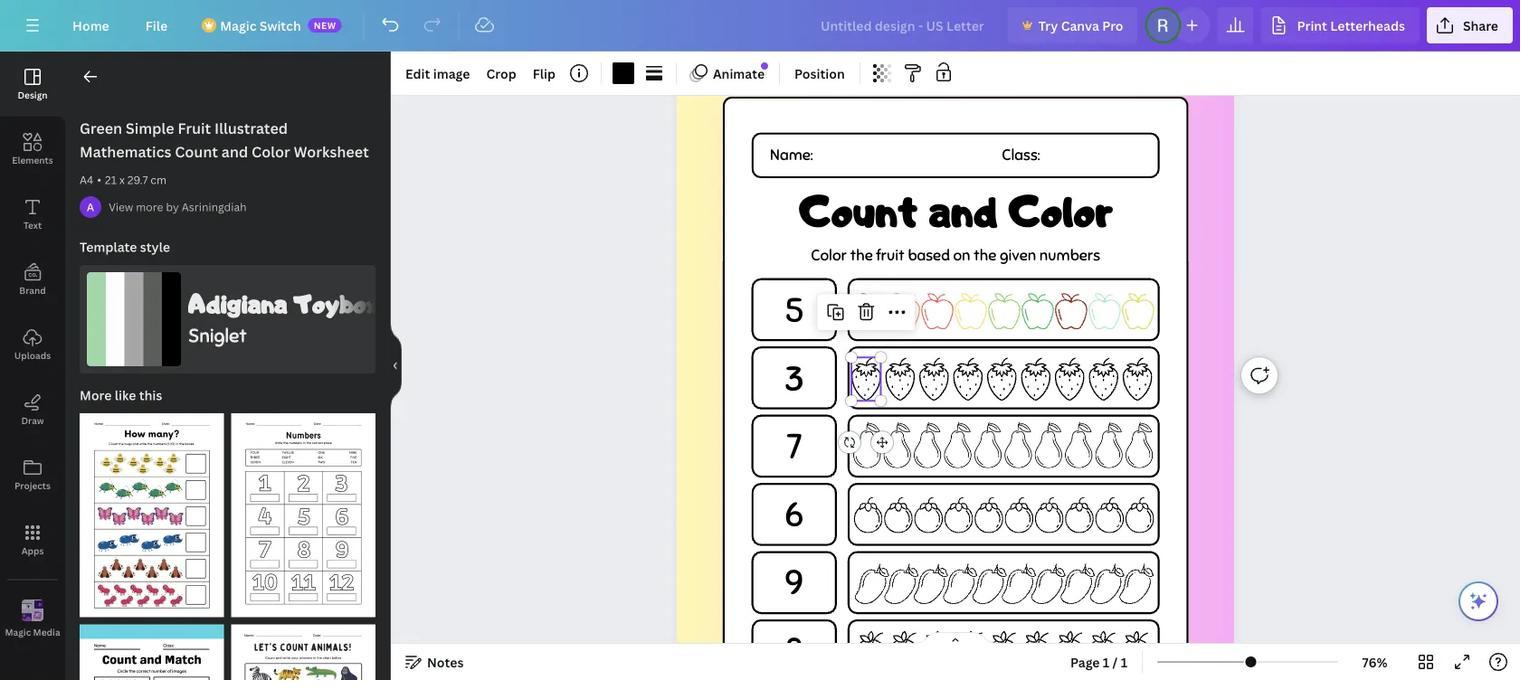 Task type: describe. For each thing, give the bounding box(es) containing it.
text
[[23, 219, 42, 231]]

edit
[[406, 65, 430, 82]]

new image
[[761, 62, 769, 70]]

blue simple school illustration counting images mathematics worksheet group
[[80, 614, 224, 681]]

1 of 6
[[240, 601, 271, 613]]

view
[[109, 200, 133, 215]]

color the fruit based on the given numbers
[[811, 246, 1101, 265]]

text button
[[0, 182, 65, 247]]

by
[[166, 200, 179, 215]]

white colorful let's count animals worksheet group
[[231, 614, 376, 681]]

#000000 image
[[613, 62, 635, 84]]

crop button
[[479, 59, 524, 88]]

flip
[[533, 65, 556, 82]]

adigiana toybox sniglet
[[188, 288, 378, 348]]

76% button
[[1346, 648, 1405, 677]]

apps button
[[0, 508, 65, 573]]

and inside green simple fruit illustrated mathematics count and color worksheet
[[222, 142, 248, 162]]

view more by asriningdiah
[[109, 200, 247, 215]]

mathematics
[[80, 142, 171, 162]]

2 the from the left
[[974, 246, 997, 265]]

side panel tab list
[[0, 52, 65, 653]]

file button
[[131, 7, 182, 43]]

flip button
[[526, 59, 563, 88]]

adigiana
[[188, 288, 287, 320]]

/
[[1113, 654, 1118, 671]]

position button
[[788, 59, 853, 88]]

green simple fruit illustrated mathematics count and color worksheet
[[80, 119, 369, 162]]

1 horizontal spatial 6
[[785, 494, 804, 537]]

print letterheads button
[[1262, 7, 1420, 43]]

6 inside monochromatic numbers vocabulary worksheet group
[[264, 601, 271, 613]]

design
[[18, 89, 48, 101]]

worksheet
[[294, 142, 369, 162]]

#000000 image
[[613, 62, 635, 84]]

this
[[139, 387, 162, 404]]

position
[[795, 65, 845, 82]]

magic switch
[[220, 17, 301, 34]]

try canva pro
[[1039, 17, 1124, 34]]

canva assistant image
[[1468, 591, 1490, 613]]

1 the from the left
[[850, 246, 873, 265]]

projects button
[[0, 443, 65, 508]]

notes
[[427, 654, 464, 671]]

animate
[[713, 65, 765, 82]]

canva
[[1062, 17, 1100, 34]]

5
[[785, 290, 804, 333]]

of
[[248, 601, 262, 613]]

draw button
[[0, 377, 65, 443]]

count and color
[[799, 183, 1113, 238]]

elements button
[[0, 117, 65, 182]]

pro
[[1103, 17, 1124, 34]]

magic media button
[[0, 588, 65, 653]]

main menu bar
[[0, 0, 1521, 52]]

magic for magic media
[[5, 627, 31, 639]]

x
[[119, 172, 125, 187]]

page 1 / 1
[[1071, 654, 1128, 671]]

notes button
[[398, 648, 471, 677]]

numbers
[[1040, 246, 1101, 265]]

magic for magic switch
[[220, 17, 257, 34]]

hide image
[[390, 323, 402, 410]]

cm
[[151, 172, 167, 187]]

21 x 29.7 cm
[[105, 172, 167, 187]]

1 horizontal spatial 1
[[1103, 654, 1110, 671]]

2 horizontal spatial 1
[[1121, 654, 1128, 671]]

more
[[136, 200, 163, 215]]

brand button
[[0, 247, 65, 312]]

8
[[785, 630, 804, 673]]

media
[[33, 627, 60, 639]]

sniglet
[[188, 325, 247, 348]]

1 horizontal spatial color
[[811, 246, 847, 265]]

1 inside monochromatic numbers vocabulary worksheet group
[[240, 601, 246, 613]]

print letterheads
[[1298, 17, 1406, 34]]

elements
[[12, 154, 53, 166]]



Task type: vqa. For each thing, say whether or not it's contained in the screenshot.
Color
yes



Task type: locate. For each thing, give the bounding box(es) containing it.
view more by asriningdiah button
[[109, 198, 247, 216]]

brand
[[19, 284, 46, 296]]

print
[[1298, 17, 1328, 34]]

1 horizontal spatial and
[[929, 183, 998, 238]]

new
[[314, 19, 337, 31]]

count
[[175, 142, 218, 162], [799, 183, 918, 238]]

home link
[[58, 7, 124, 43]]

image
[[433, 65, 470, 82]]

magic inside button
[[5, 627, 31, 639]]

1 right / on the right bottom of the page
[[1121, 654, 1128, 671]]

uploads
[[14, 349, 51, 362]]

magic left switch
[[220, 17, 257, 34]]

0 horizontal spatial magic
[[5, 627, 31, 639]]

21
[[105, 172, 117, 187]]

and
[[222, 142, 248, 162], [929, 183, 998, 238]]

76%
[[1363, 654, 1388, 671]]

the left fruit
[[850, 246, 873, 265]]

0 vertical spatial magic
[[220, 17, 257, 34]]

1 vertical spatial count
[[799, 183, 918, 238]]

projects
[[14, 480, 51, 492]]

1 horizontal spatial the
[[974, 246, 997, 265]]

the
[[850, 246, 873, 265], [974, 246, 997, 265]]

0 vertical spatial 6
[[785, 494, 804, 537]]

design button
[[0, 52, 65, 117]]

asriningdiah
[[182, 200, 247, 215]]

green
[[80, 119, 122, 138]]

show pages image
[[913, 632, 999, 646]]

name:
[[770, 146, 813, 165]]

uploads button
[[0, 312, 65, 377]]

6 right of
[[264, 601, 271, 613]]

on
[[953, 246, 971, 265]]

2 horizontal spatial color
[[1009, 183, 1113, 238]]

apps
[[21, 545, 44, 557]]

1 horizontal spatial count
[[799, 183, 918, 238]]

and down illustrated
[[222, 142, 248, 162]]

template
[[80, 239, 137, 256]]

2 vertical spatial color
[[811, 246, 847, 265]]

color down illustrated
[[252, 142, 290, 162]]

like
[[115, 387, 136, 404]]

share
[[1464, 17, 1499, 34]]

6
[[785, 494, 804, 537], [264, 601, 271, 613]]

color
[[252, 142, 290, 162], [1009, 183, 1113, 238], [811, 246, 847, 265]]

more like this
[[80, 387, 162, 404]]

0 horizontal spatial count
[[175, 142, 218, 162]]

0 horizontal spatial and
[[222, 142, 248, 162]]

style
[[140, 239, 170, 256]]

try
[[1039, 17, 1059, 34]]

magic inside main menu bar
[[220, 17, 257, 34]]

1 horizontal spatial magic
[[220, 17, 257, 34]]

toybox
[[294, 288, 378, 320]]

0 horizontal spatial color
[[252, 142, 290, 162]]

color up "numbers"
[[1009, 183, 1113, 238]]

try canva pro button
[[1008, 7, 1138, 43]]

count up fruit
[[799, 183, 918, 238]]

1 vertical spatial 6
[[264, 601, 271, 613]]

home
[[72, 17, 109, 34]]

1 vertical spatial magic
[[5, 627, 31, 639]]

6 up 9
[[785, 494, 804, 537]]

3
[[784, 358, 804, 401]]

7
[[787, 426, 802, 469]]

edit image button
[[398, 59, 477, 88]]

share button
[[1428, 7, 1514, 43]]

fruit
[[877, 246, 905, 265]]

1 vertical spatial and
[[929, 183, 998, 238]]

0 horizontal spatial 1
[[240, 601, 246, 613]]

page
[[1071, 654, 1100, 671]]

monochromatic numbers vocabulary worksheet group
[[231, 403, 376, 618]]

a4
[[80, 172, 94, 187]]

magic
[[220, 17, 257, 34], [5, 627, 31, 639]]

Design title text field
[[807, 7, 1001, 43]]

letterheads
[[1331, 17, 1406, 34]]

9
[[785, 562, 804, 605]]

switch
[[260, 17, 301, 34]]

0 vertical spatial count
[[175, 142, 218, 162]]

more
[[80, 387, 112, 404]]

white colorful how many bugs worksheet image
[[80, 414, 224, 618]]

edit image
[[406, 65, 470, 82]]

1 left / on the right bottom of the page
[[1103, 654, 1110, 671]]

magic left media
[[5, 627, 31, 639]]

crop
[[487, 65, 517, 82]]

29.7
[[128, 172, 148, 187]]

asriningdiah image
[[80, 196, 101, 218]]

0 horizontal spatial the
[[850, 246, 873, 265]]

color inside green simple fruit illustrated mathematics count and color worksheet
[[252, 142, 290, 162]]

fruit
[[178, 119, 211, 138]]

magic media
[[5, 627, 60, 639]]

simple
[[126, 119, 174, 138]]

class:
[[1002, 146, 1040, 165]]

based
[[908, 246, 950, 265]]

and up on
[[929, 183, 998, 238]]

count down fruit
[[175, 142, 218, 162]]

0 vertical spatial color
[[252, 142, 290, 162]]

illustrated
[[215, 119, 288, 138]]

file
[[146, 17, 168, 34]]

white colorful how many bugs worksheet group
[[80, 403, 224, 618]]

white colorful let's count animals worksheet image
[[231, 625, 376, 681]]

blue simple school illustration counting images mathematics worksheet image
[[80, 625, 224, 681]]

animate button
[[684, 59, 772, 88]]

asriningdiah element
[[80, 196, 101, 218]]

1
[[240, 601, 246, 613], [1103, 654, 1110, 671], [1121, 654, 1128, 671]]

given
[[1000, 246, 1037, 265]]

the right on
[[974, 246, 997, 265]]

template style
[[80, 239, 170, 256]]

1 left of
[[240, 601, 246, 613]]

draw
[[21, 415, 44, 427]]

0 horizontal spatial 6
[[264, 601, 271, 613]]

count inside green simple fruit illustrated mathematics count and color worksheet
[[175, 142, 218, 162]]

1 vertical spatial color
[[1009, 183, 1113, 238]]

0 vertical spatial and
[[222, 142, 248, 162]]

color left fruit
[[811, 246, 847, 265]]



